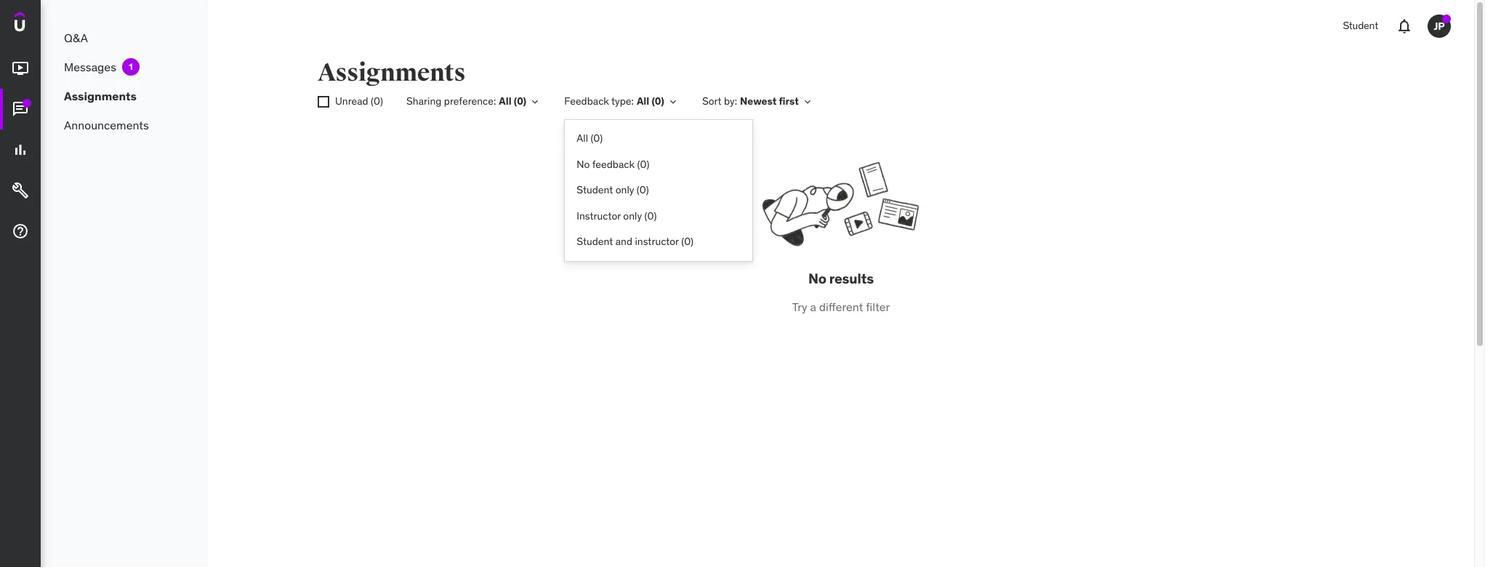Task type: describe. For each thing, give the bounding box(es) containing it.
(0) down all (0) button
[[637, 158, 650, 171]]

preference:
[[444, 95, 496, 108]]

student for student only (0)
[[577, 183, 613, 196]]

student and instructor (0)
[[577, 235, 694, 248]]

all for type:
[[637, 95, 650, 108]]

(0) down no feedback (0) button
[[637, 183, 649, 196]]

all (0) button
[[565, 126, 753, 152]]

instructor
[[577, 209, 621, 222]]

(0) right instructor
[[682, 235, 694, 248]]

unread
[[335, 95, 368, 108]]

try
[[792, 299, 808, 314]]

udemy image
[[15, 12, 81, 36]]

(0) down the student only (0) button
[[645, 209, 657, 222]]

try a different filter
[[792, 299, 890, 314]]

all (0)
[[577, 132, 603, 145]]

student link
[[1335, 9, 1388, 44]]

student only (0) button
[[565, 178, 753, 203]]

feedback
[[565, 95, 609, 108]]

(0) right unread
[[371, 95, 383, 108]]

3 medium image from the top
[[12, 223, 29, 240]]

newest
[[740, 95, 777, 108]]

1 horizontal spatial assignments
[[318, 57, 466, 88]]

and
[[616, 235, 633, 248]]

(0) up no feedback (0)
[[591, 132, 603, 145]]

sharing preference: all (0)
[[407, 95, 527, 108]]

notifications image
[[1396, 17, 1414, 35]]

student for student
[[1344, 19, 1379, 32]]

1 medium image from the top
[[12, 141, 29, 159]]

a
[[810, 299, 817, 314]]

no feedback (0) button
[[565, 152, 753, 178]]

only for student
[[616, 183, 635, 196]]

announcements link
[[41, 111, 208, 140]]

sort
[[702, 95, 722, 108]]

different
[[819, 299, 864, 314]]

by:
[[724, 95, 737, 108]]

you have alerts image
[[1443, 15, 1452, 23]]

sharing
[[407, 95, 442, 108]]

jp link
[[1423, 9, 1457, 44]]

feedback
[[592, 158, 635, 171]]



Task type: vqa. For each thing, say whether or not it's contained in the screenshot.
'3.5 & up (9,731)' at bottom left
no



Task type: locate. For each thing, give the bounding box(es) containing it.
student only (0)
[[577, 183, 649, 196]]

2 vertical spatial medium image
[[12, 223, 29, 240]]

1 vertical spatial student
[[577, 183, 613, 196]]

all right type: on the top left of the page
[[637, 95, 650, 108]]

student for student and instructor (0)
[[577, 235, 613, 248]]

2 medium image from the top
[[12, 182, 29, 199]]

student and instructor (0) button
[[565, 229, 753, 255]]

all
[[499, 95, 512, 108], [637, 95, 650, 108], [577, 132, 588, 145]]

no down the all (0)
[[577, 158, 590, 171]]

0 vertical spatial student
[[1344, 19, 1379, 32]]

student up instructor on the left top of page
[[577, 183, 613, 196]]

(0) right type: on the top left of the page
[[652, 95, 665, 108]]

0 horizontal spatial xsmall image
[[530, 96, 541, 108]]

student
[[1344, 19, 1379, 32], [577, 183, 613, 196], [577, 235, 613, 248]]

instructor
[[635, 235, 679, 248]]

2 horizontal spatial all
[[637, 95, 650, 108]]

1 vertical spatial medium image
[[12, 182, 29, 199]]

results
[[830, 270, 874, 287]]

1 xsmall image from the left
[[530, 96, 541, 108]]

2 xsmall image from the left
[[802, 96, 814, 108]]

no up a
[[809, 270, 827, 287]]

1 xsmall image from the left
[[668, 96, 679, 108]]

first
[[779, 95, 799, 108]]

0 horizontal spatial no
[[577, 158, 590, 171]]

messages
[[64, 59, 116, 74]]

no feedback (0)
[[577, 158, 650, 171]]

2 xsmall image from the left
[[318, 96, 329, 108]]

instructor only (0) button
[[565, 203, 753, 229]]

only
[[616, 183, 635, 196], [624, 209, 642, 222]]

q&a link
[[41, 23, 208, 52]]

1 vertical spatial only
[[624, 209, 642, 222]]

all down feedback
[[577, 132, 588, 145]]

xsmall image
[[668, 96, 679, 108], [318, 96, 329, 108]]

1
[[129, 61, 133, 72]]

assignments
[[318, 57, 466, 88], [64, 89, 137, 103]]

xsmall image for newest first
[[802, 96, 814, 108]]

student left notifications icon
[[1344, 19, 1379, 32]]

no inside no feedback (0) button
[[577, 158, 590, 171]]

unread (0)
[[335, 95, 383, 108]]

student inside button
[[577, 235, 613, 248]]

instructor only (0)
[[577, 209, 657, 222]]

0 horizontal spatial assignments
[[64, 89, 137, 103]]

only for instructor
[[624, 209, 642, 222]]

filter
[[866, 299, 890, 314]]

all for preference:
[[499, 95, 512, 108]]

1 horizontal spatial xsmall image
[[668, 96, 679, 108]]

student down instructor on the left top of page
[[577, 235, 613, 248]]

(0) right preference:
[[514, 95, 527, 108]]

xsmall image
[[530, 96, 541, 108], [802, 96, 814, 108]]

jp
[[1434, 19, 1445, 32]]

1 vertical spatial no
[[809, 270, 827, 287]]

assignments up unread (0)
[[318, 57, 466, 88]]

xsmall image left feedback
[[530, 96, 541, 108]]

1 horizontal spatial no
[[809, 270, 827, 287]]

no
[[577, 158, 590, 171], [809, 270, 827, 287]]

1 horizontal spatial all
[[577, 132, 588, 145]]

all inside button
[[577, 132, 588, 145]]

xsmall image right first
[[802, 96, 814, 108]]

assignments up announcements
[[64, 89, 137, 103]]

no for no feedback (0)
[[577, 158, 590, 171]]

xsmall image for all (0)
[[530, 96, 541, 108]]

only up instructor only (0) at the top left of the page
[[616, 183, 635, 196]]

0 vertical spatial only
[[616, 183, 635, 196]]

2 medium image from the top
[[12, 100, 29, 118]]

feedback type: all (0)
[[565, 95, 665, 108]]

(0)
[[371, 95, 383, 108], [514, 95, 527, 108], [652, 95, 665, 108], [591, 132, 603, 145], [637, 158, 650, 171], [637, 183, 649, 196], [645, 209, 657, 222], [682, 235, 694, 248]]

0 vertical spatial medium image
[[12, 60, 29, 77]]

0 horizontal spatial xsmall image
[[318, 96, 329, 108]]

medium image
[[12, 60, 29, 77], [12, 100, 29, 118]]

0 horizontal spatial all
[[499, 95, 512, 108]]

type:
[[612, 95, 634, 108]]

q&a
[[64, 30, 88, 45]]

1 vertical spatial medium image
[[12, 100, 29, 118]]

0 vertical spatial no
[[577, 158, 590, 171]]

1 horizontal spatial xsmall image
[[802, 96, 814, 108]]

sort by: newest first
[[702, 95, 799, 108]]

no results
[[809, 270, 874, 287]]

xsmall image left unread
[[318, 96, 329, 108]]

xsmall image left the 'sort'
[[668, 96, 679, 108]]

all right preference:
[[499, 95, 512, 108]]

medium image
[[12, 141, 29, 159], [12, 182, 29, 199], [12, 223, 29, 240]]

2 vertical spatial student
[[577, 235, 613, 248]]

assignments link
[[41, 81, 208, 111]]

only up student and instructor (0)
[[624, 209, 642, 222]]

0 vertical spatial medium image
[[12, 141, 29, 159]]

1 medium image from the top
[[12, 60, 29, 77]]

student inside button
[[577, 183, 613, 196]]

no for no results
[[809, 270, 827, 287]]

announcements
[[64, 118, 149, 132]]



